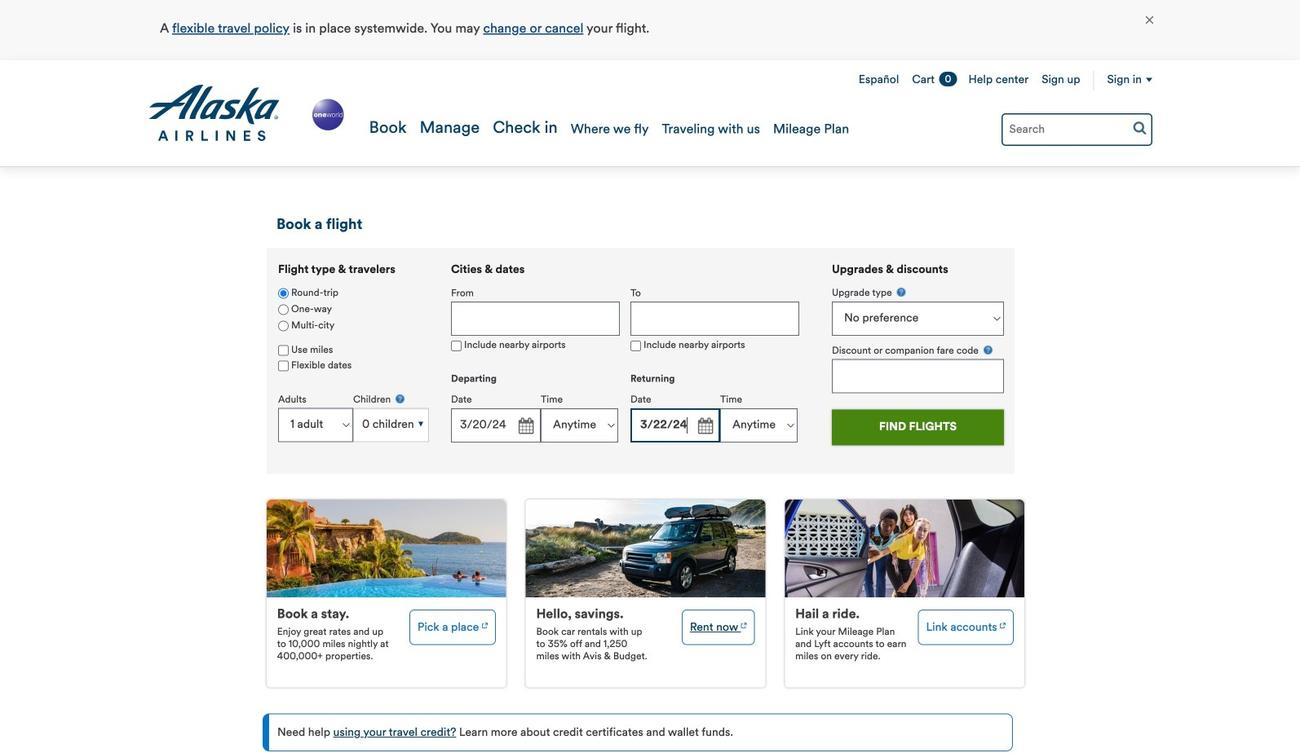 Task type: locate. For each thing, give the bounding box(es) containing it.
None submit
[[832, 410, 1004, 446]]

1 horizontal spatial open datepicker image
[[694, 415, 716, 438]]

None text field
[[451, 302, 620, 336], [631, 302, 800, 336], [832, 359, 1004, 394], [451, 409, 541, 443], [631, 409, 720, 443], [451, 302, 620, 336], [631, 302, 800, 336], [832, 359, 1004, 394], [451, 409, 541, 443], [631, 409, 720, 443]]

2 open datepicker image from the left
[[694, 415, 716, 438]]

  radio
[[278, 289, 289, 299], [278, 321, 289, 332]]

  checkbox
[[278, 346, 289, 356]]

alaska airlines logo image
[[148, 85, 281, 142]]

1 vertical spatial   radio
[[278, 321, 289, 332]]

rent now image
[[741, 618, 747, 631]]

None checkbox
[[451, 341, 462, 351], [631, 341, 641, 351], [278, 361, 289, 372], [451, 341, 462, 351], [631, 341, 641, 351], [278, 361, 289, 372]]

0 vertical spatial   radio
[[278, 289, 289, 299]]

search button image
[[1133, 121, 1147, 135]]

  radio down   option
[[278, 321, 289, 332]]

open datepicker image
[[514, 415, 537, 438], [694, 415, 716, 438]]

book rides image
[[1000, 618, 1006, 631]]

option group
[[278, 286, 429, 335]]

0 horizontal spatial open datepicker image
[[514, 415, 537, 438]]

Search text field
[[1002, 113, 1153, 146]]

2 horizontal spatial group
[[832, 286, 1004, 394]]

photo of an suv driving towards a mountain image
[[526, 500, 766, 598]]

  radio up   option
[[278, 289, 289, 299]]

group
[[267, 248, 440, 465], [451, 264, 810, 458], [832, 286, 1004, 394]]



Task type: vqa. For each thing, say whether or not it's contained in the screenshot.
checkbox within the group
no



Task type: describe. For each thing, give the bounding box(es) containing it.
1 open datepicker image from the left
[[514, 415, 537, 438]]

some kids opening a door image
[[785, 500, 1025, 598]]

0 horizontal spatial group
[[267, 248, 440, 465]]

header nav bar navigation
[[0, 60, 1301, 167]]

oneworld logo image
[[309, 96, 347, 134]]

photo of a hotel with a swimming pool and palm trees image
[[267, 500, 506, 598]]

  radio
[[278, 305, 289, 315]]

book a stay image
[[482, 618, 488, 631]]

1 horizontal spatial group
[[451, 264, 810, 458]]

1   radio from the top
[[278, 289, 289, 299]]

option group inside group
[[278, 286, 429, 335]]

2   radio from the top
[[278, 321, 289, 332]]



